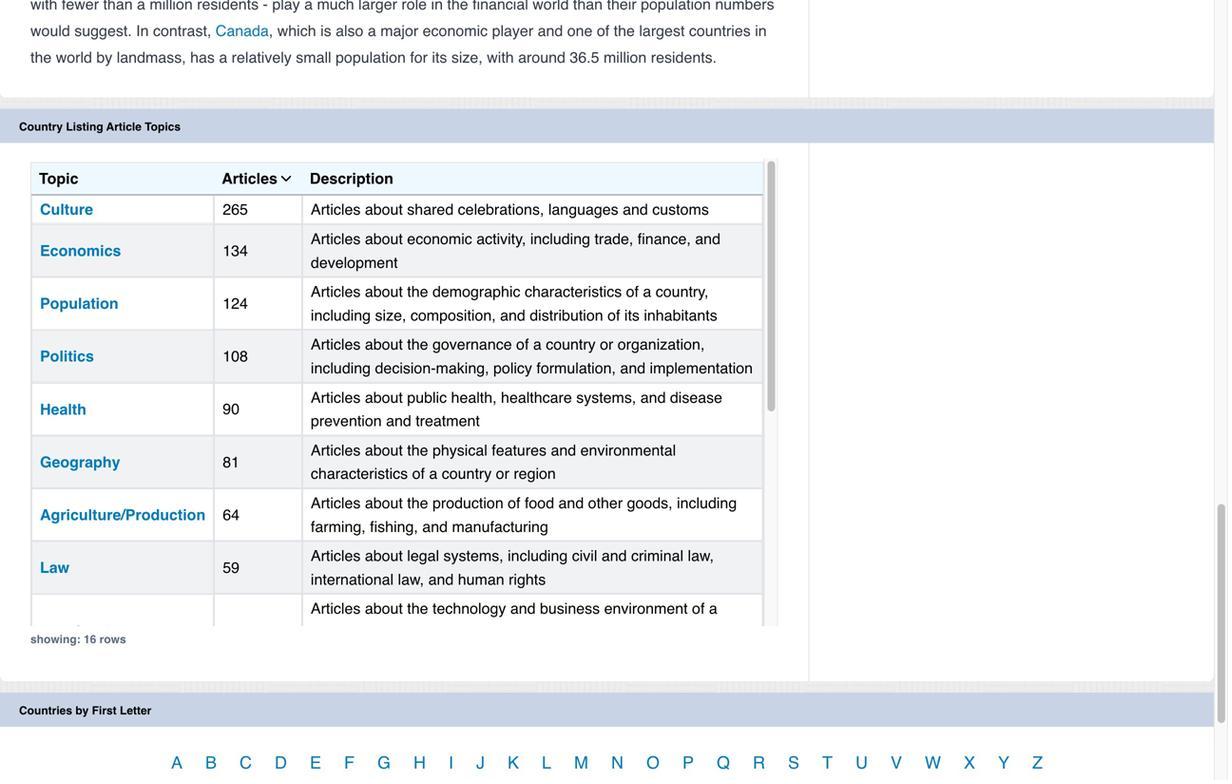 Task type: describe. For each thing, give the bounding box(es) containing it.
decision-
[[375, 359, 436, 377]]

and down public
[[386, 412, 411, 430]]

and inside articles about economic activity, including trade, finance, and development
[[695, 230, 720, 248]]

farming,
[[311, 518, 366, 535]]

d link
[[267, 746, 295, 780]]

the for articles about the governance of a country or organization, including decision-making, policy formulation, and implementation
[[407, 336, 428, 353]]

canada
[[216, 22, 269, 39]]

public
[[407, 389, 447, 406]]

million
[[604, 48, 647, 66]]

country inside the articles about the physical features and environmental characteristics of a country or region
[[442, 465, 492, 483]]

s link
[[780, 746, 807, 780]]

culture link
[[40, 201, 93, 218]]

articles for articles about the physical features and environmental characteristics of a country or region
[[311, 441, 361, 459]]

region
[[514, 465, 556, 483]]

0 vertical spatial law,
[[688, 547, 714, 565]]

articles for articles about the demographic characteristics of a country, including size, composition, and distribution of its inhabitants
[[311, 283, 361, 300]]

of right distribution
[[607, 306, 620, 324]]

languages
[[548, 201, 618, 218]]

81
[[223, 453, 240, 471]]

tech/business link
[[40, 623, 146, 641]]

0 horizontal spatial law,
[[398, 571, 424, 588]]

formulation,
[[536, 359, 616, 377]]

and inside the articles about the physical features and environmental characteristics of a country or region
[[551, 441, 576, 459]]

relatively
[[232, 48, 292, 66]]

k
[[508, 753, 519, 773]]

h link
[[406, 746, 433, 780]]

player
[[492, 22, 533, 39]]

of inside articles about the technology and business environment of a country, including innovation, entrepreneurship, and competitiveness
[[692, 600, 705, 618]]

also
[[336, 22, 363, 39]]

inhabitants
[[644, 306, 717, 324]]

and inside articles about the demographic characteristics of a country, including size, composition, and distribution of its inhabitants
[[500, 306, 525, 324]]

q link
[[709, 746, 738, 780]]

prevention
[[311, 412, 382, 430]]

k link
[[500, 746, 527, 780]]

articles about shared celebrations, languages and customs
[[311, 201, 709, 218]]

geography
[[40, 453, 120, 471]]

,
[[269, 22, 273, 39]]

134
[[223, 242, 248, 259]]

n
[[611, 753, 624, 773]]

o link
[[639, 746, 667, 780]]

population link
[[40, 295, 118, 312]]

geography link
[[40, 453, 120, 471]]

z link
[[1025, 746, 1050, 780]]

first
[[92, 704, 117, 718]]

residents.
[[651, 48, 717, 66]]

one
[[567, 22, 593, 39]]

of inside the articles about the physical features and environmental characteristics of a country or region
[[412, 465, 425, 483]]

64
[[223, 506, 240, 524]]

d
[[275, 753, 287, 773]]

265
[[223, 201, 248, 218]]

about for physical
[[365, 441, 403, 459]]

of inside articles about the governance of a country or organization, including decision-making, policy formulation, and implementation
[[516, 336, 529, 353]]

topic
[[39, 170, 78, 187]]

topics
[[145, 120, 181, 133]]

the for articles about the production of food and other goods, including farming, fishing, and manufacturing
[[407, 494, 428, 512]]

36.5
[[570, 48, 599, 66]]

the up the million
[[614, 22, 635, 39]]

healthcare
[[501, 389, 572, 406]]

systems, inside 'articles about legal systems, including civil and criminal law, international law, and human rights'
[[443, 547, 503, 565]]

articles for articles about the production of food and other goods, including farming, fishing, and manufacturing
[[311, 494, 361, 512]]

q
[[717, 753, 730, 773]]

a inside the articles about the physical features and environmental characteristics of a country or region
[[429, 465, 438, 483]]

shared
[[407, 201, 454, 218]]

economic inside articles about economic activity, including trade, finance, and development
[[407, 230, 472, 248]]

articles about the physical features and environmental characteristics of a country or region
[[311, 441, 676, 483]]

articles for articles about the technology and business environment of a country, including innovation, entrepreneurship, and competitiveness
[[311, 600, 361, 618]]

celebrations,
[[458, 201, 544, 218]]

n link
[[604, 746, 631, 780]]

u link
[[848, 746, 875, 780]]

articles for articles
[[222, 170, 277, 187]]

country
[[19, 120, 63, 133]]

characteristics inside articles about the demographic characteristics of a country, including size, composition, and distribution of its inhabitants
[[525, 283, 622, 300]]

population
[[336, 48, 406, 66]]

i
[[449, 753, 453, 773]]

culture
[[40, 201, 93, 218]]

articles about the production of food and other goods, including farming, fishing, and manufacturing
[[311, 494, 737, 535]]

x
[[964, 753, 975, 773]]

business
[[540, 600, 600, 618]]

competitiveness
[[311, 647, 420, 665]]

c
[[239, 753, 252, 773]]

v link
[[883, 746, 910, 780]]

disease
[[670, 389, 722, 406]]

in
[[755, 22, 767, 39]]

country listing article topics
[[19, 120, 181, 133]]

countries
[[689, 22, 751, 39]]

health,
[[451, 389, 497, 406]]

rights
[[509, 571, 546, 588]]

about for activity,
[[365, 230, 403, 248]]

human
[[458, 571, 504, 588]]

other
[[588, 494, 623, 512]]

features
[[492, 441, 547, 459]]

z
[[1032, 753, 1043, 773]]

showing:
[[30, 633, 80, 646]]

entrepreneurship,
[[510, 623, 629, 641]]

letter
[[120, 704, 151, 718]]

c link
[[232, 746, 259, 780]]



Task type: locate. For each thing, give the bounding box(es) containing it.
1 horizontal spatial systems,
[[576, 389, 636, 406]]

articles for articles about the governance of a country or organization, including decision-making, policy formulation, and implementation
[[311, 336, 361, 353]]

agriculture/production
[[40, 506, 206, 524]]

0 horizontal spatial systems,
[[443, 547, 503, 565]]

including inside 'articles about legal systems, including civil and criminal law, international law, and human rights'
[[508, 547, 568, 565]]

1 vertical spatial size,
[[375, 306, 406, 324]]

124
[[223, 295, 248, 312]]

characteristics up distribution
[[525, 283, 622, 300]]

articles for articles about economic activity, including trade, finance, and development
[[311, 230, 361, 248]]

0 vertical spatial or
[[600, 336, 613, 353]]

b link
[[198, 746, 224, 780]]

about for systems,
[[365, 547, 403, 565]]

1 about from the top
[[365, 201, 403, 218]]

and down customs
[[695, 230, 720, 248]]

economic up the for
[[423, 22, 488, 39]]

0 vertical spatial by
[[96, 48, 112, 66]]

and right food
[[558, 494, 584, 512]]

treatment
[[416, 412, 480, 430]]

including up "prevention"
[[311, 359, 371, 377]]

w
[[925, 753, 941, 773]]

about down development
[[365, 283, 403, 300]]

the up decision-
[[407, 336, 428, 353]]

law, down legal
[[398, 571, 424, 588]]

articles inside articles about public health, healthcare systems, and disease prevention and treatment
[[311, 389, 361, 406]]

of left food
[[508, 494, 520, 512]]

6 about from the top
[[365, 441, 403, 459]]

the inside articles about the production of food and other goods, including farming, fishing, and manufacturing
[[407, 494, 428, 512]]

about inside articles about the production of food and other goods, including farming, fishing, and manufacturing
[[365, 494, 403, 512]]

or inside the articles about the physical features and environmental characteristics of a country or region
[[496, 465, 509, 483]]

and up region
[[551, 441, 576, 459]]

about up decision-
[[365, 336, 403, 353]]

politics
[[40, 347, 94, 365]]

and left disease
[[640, 389, 666, 406]]

criminal
[[631, 547, 683, 565]]

y link
[[990, 746, 1017, 780]]

1 horizontal spatial by
[[96, 48, 112, 66]]

0 vertical spatial country
[[546, 336, 596, 353]]

about up fishing,
[[365, 494, 403, 512]]

including right goods,
[[677, 494, 737, 512]]

articles inside articles about the governance of a country or organization, including decision-making, policy formulation, and implementation
[[311, 336, 361, 353]]

about down international
[[365, 600, 403, 618]]

the inside articles about the technology and business environment of a country, including innovation, entrepreneurship, and competitiveness
[[407, 600, 428, 618]]

systems, down formulation,
[[576, 389, 636, 406]]

0 vertical spatial its
[[432, 48, 447, 66]]

articles about the demographic characteristics of a country, including size, composition, and distribution of its inhabitants
[[311, 283, 717, 324]]

1 vertical spatial country,
[[311, 623, 364, 641]]

the up fishing,
[[407, 494, 428, 512]]

size, up decision-
[[375, 306, 406, 324]]

including inside articles about the technology and business environment of a country, including innovation, entrepreneurship, and competitiveness
[[368, 623, 428, 641]]

of up fishing,
[[412, 465, 425, 483]]

articles
[[222, 170, 277, 187], [311, 201, 361, 218], [311, 230, 361, 248], [311, 283, 361, 300], [311, 336, 361, 353], [311, 389, 361, 406], [311, 441, 361, 459], [311, 494, 361, 512], [311, 547, 361, 565], [311, 600, 361, 618]]

a link
[[163, 746, 190, 780]]

1 vertical spatial characteristics
[[311, 465, 408, 483]]

and up 'around' at left
[[538, 22, 563, 39]]

1 vertical spatial or
[[496, 465, 509, 483]]

about down decision-
[[365, 389, 403, 406]]

articles about economic activity, including trade, finance, and development
[[311, 230, 720, 271]]

5 about from the top
[[365, 389, 403, 406]]

1 horizontal spatial its
[[624, 306, 640, 324]]

including inside articles about the governance of a country or organization, including decision-making, policy formulation, and implementation
[[311, 359, 371, 377]]

implementation
[[650, 359, 753, 377]]

a down physical
[[429, 465, 438, 483]]

t link
[[815, 746, 840, 780]]

technology
[[432, 600, 506, 618]]

2 about from the top
[[365, 230, 403, 248]]

for
[[410, 48, 428, 66]]

and
[[538, 22, 563, 39], [623, 201, 648, 218], [695, 230, 720, 248], [500, 306, 525, 324], [620, 359, 645, 377], [640, 389, 666, 406], [386, 412, 411, 430], [551, 441, 576, 459], [558, 494, 584, 512], [422, 518, 448, 535], [602, 547, 627, 565], [428, 571, 454, 588], [510, 600, 536, 618], [633, 623, 659, 641]]

of right environment
[[692, 600, 705, 618]]

size, inside , which is also a major economic player and one of the largest countries in the world by landmass, has a relatively small population for its size, with around 36.5 million residents.
[[451, 48, 483, 66]]

1 vertical spatial law,
[[398, 571, 424, 588]]

about inside articles about public health, healthcare systems, and disease prevention and treatment
[[365, 389, 403, 406]]

about inside the articles about the physical features and environmental characteristics of a country or region
[[365, 441, 403, 459]]

law,
[[688, 547, 714, 565], [398, 571, 424, 588]]

around
[[518, 48, 565, 66]]

including down languages
[[530, 230, 590, 248]]

0 vertical spatial characteristics
[[525, 283, 622, 300]]

the inside articles about the demographic characteristics of a country, including size, composition, and distribution of its inhabitants
[[407, 283, 428, 300]]

country up formulation,
[[546, 336, 596, 353]]

including up the competitiveness
[[368, 623, 428, 641]]

rows
[[99, 633, 126, 646]]

the inside articles about the governance of a country or organization, including decision-making, policy formulation, and implementation
[[407, 336, 428, 353]]

1 horizontal spatial law,
[[688, 547, 714, 565]]

articles for articles about legal systems, including civil and criminal law, international law, and human rights
[[311, 547, 361, 565]]

about for celebrations,
[[365, 201, 403, 218]]

country, up inhabitants
[[656, 283, 709, 300]]

9 about from the top
[[365, 600, 403, 618]]

articles inside articles about the technology and business environment of a country, including innovation, entrepreneurship, and competitiveness
[[311, 600, 361, 618]]

a up inhabitants
[[643, 283, 651, 300]]

law, right criminal
[[688, 547, 714, 565]]

economic inside , which is also a major economic player and one of the largest countries in the world by landmass, has a relatively small population for its size, with around 36.5 million residents.
[[423, 22, 488, 39]]

articles for articles about public health, healthcare systems, and disease prevention and treatment
[[311, 389, 361, 406]]

0 horizontal spatial characteristics
[[311, 465, 408, 483]]

its inside , which is also a major economic player and one of the largest countries in the world by landmass, has a relatively small population for its size, with around 36.5 million residents.
[[432, 48, 447, 66]]

g link
[[370, 746, 398, 780]]

canada link
[[216, 22, 269, 39]]

about for health,
[[365, 389, 403, 406]]

about inside articles about economic activity, including trade, finance, and development
[[365, 230, 403, 248]]

0 horizontal spatial size,
[[375, 306, 406, 324]]

the left technology
[[407, 600, 428, 618]]

country
[[546, 336, 596, 353], [442, 465, 492, 483]]

8 about from the top
[[365, 547, 403, 565]]

about for technology
[[365, 600, 403, 618]]

1 horizontal spatial characteristics
[[525, 283, 622, 300]]

x link
[[956, 746, 983, 780]]

economics link
[[40, 242, 121, 259]]

a inside articles about the demographic characteristics of a country, including size, composition, and distribution of its inhabitants
[[643, 283, 651, 300]]

is
[[320, 22, 331, 39]]

3 about from the top
[[365, 283, 403, 300]]

country, up the competitiveness
[[311, 623, 364, 641]]

its up organization,
[[624, 306, 640, 324]]

manufacturing
[[452, 518, 548, 535]]

o
[[646, 753, 660, 773]]

p
[[682, 753, 694, 773]]

1 vertical spatial systems,
[[443, 547, 503, 565]]

health
[[40, 400, 86, 418]]

about inside articles about the technology and business environment of a country, including innovation, entrepreneurship, and competitiveness
[[365, 600, 403, 618]]

1 vertical spatial economic
[[407, 230, 472, 248]]

and down "demographic"
[[500, 306, 525, 324]]

country, inside articles about the demographic characteristics of a country, including size, composition, and distribution of its inhabitants
[[656, 283, 709, 300]]

1 horizontal spatial country
[[546, 336, 596, 353]]

of inside , which is also a major economic player and one of the largest countries in the world by landmass, has a relatively small population for its size, with around 36.5 million residents.
[[597, 22, 609, 39]]

4 about from the top
[[365, 336, 403, 353]]

a right has
[[219, 48, 227, 66]]

tabler image
[[277, 170, 295, 187]]

the inside the articles about the physical features and environmental characteristics of a country or region
[[407, 441, 428, 459]]

0 horizontal spatial country
[[442, 465, 492, 483]]

s
[[788, 753, 799, 773]]

or
[[600, 336, 613, 353], [496, 465, 509, 483]]

policy
[[493, 359, 532, 377]]

or inside articles about the governance of a country or organization, including decision-making, policy formulation, and implementation
[[600, 336, 613, 353]]

including inside articles about economic activity, including trade, finance, and development
[[530, 230, 590, 248]]

by left "first" at the bottom
[[75, 704, 89, 718]]

about down "prevention"
[[365, 441, 403, 459]]

1 vertical spatial its
[[624, 306, 640, 324]]

articles inside articles about the demographic characteristics of a country, including size, composition, and distribution of its inhabitants
[[311, 283, 361, 300]]

0 vertical spatial country,
[[656, 283, 709, 300]]

and down organization,
[[620, 359, 645, 377]]

e
[[310, 753, 321, 773]]

0 horizontal spatial country,
[[311, 623, 364, 641]]

b
[[205, 753, 217, 773]]

with
[[487, 48, 514, 66]]

the for articles about the technology and business environment of a country, including innovation, entrepreneurship, and competitiveness
[[407, 600, 428, 618]]

and right civil
[[602, 547, 627, 565]]

0 horizontal spatial by
[[75, 704, 89, 718]]

0 vertical spatial economic
[[423, 22, 488, 39]]

distribution
[[530, 306, 603, 324]]

articles inside articles about economic activity, including trade, finance, and development
[[311, 230, 361, 248]]

country inside articles about the governance of a country or organization, including decision-making, policy formulation, and implementation
[[546, 336, 596, 353]]

about inside 'articles about legal systems, including civil and criminal law, international law, and human rights'
[[365, 547, 403, 565]]

customs
[[652, 201, 709, 218]]

about inside articles about the demographic characteristics of a country, including size, composition, and distribution of its inhabitants
[[365, 283, 403, 300]]

size, inside articles about the demographic characteristics of a country, including size, composition, and distribution of its inhabitants
[[375, 306, 406, 324]]

about down description
[[365, 201, 403, 218]]

size, left with on the left top
[[451, 48, 483, 66]]

organization,
[[618, 336, 705, 353]]

0 vertical spatial systems,
[[576, 389, 636, 406]]

f link
[[336, 746, 362, 780]]

description
[[310, 170, 393, 187]]

articles for articles about shared celebrations, languages and customs
[[311, 201, 361, 218]]

a down distribution
[[533, 336, 542, 353]]

about for production
[[365, 494, 403, 512]]

the left world in the top left of the page
[[30, 48, 52, 66]]

about up development
[[365, 230, 403, 248]]

v
[[891, 753, 902, 773]]

including inside articles about the demographic characteristics of a country, including size, composition, and distribution of its inhabitants
[[311, 306, 371, 324]]

environmental
[[580, 441, 676, 459]]

or down features
[[496, 465, 509, 483]]

by
[[96, 48, 112, 66], [75, 704, 89, 718]]

and inside , which is also a major economic player and one of the largest countries in the world by landmass, has a relatively small population for its size, with around 36.5 million residents.
[[538, 22, 563, 39]]

country, inside articles about the technology and business environment of a country, including innovation, entrepreneurship, and competitiveness
[[311, 623, 364, 641]]

articles inside the articles about the physical features and environmental characteristics of a country or region
[[311, 441, 361, 459]]

1 vertical spatial by
[[75, 704, 89, 718]]

environment
[[604, 600, 688, 618]]

or up formulation,
[[600, 336, 613, 353]]

civil
[[572, 547, 597, 565]]

l link
[[534, 746, 559, 780]]

including
[[530, 230, 590, 248], [311, 306, 371, 324], [311, 359, 371, 377], [677, 494, 737, 512], [508, 547, 568, 565], [368, 623, 428, 641]]

about
[[365, 201, 403, 218], [365, 230, 403, 248], [365, 283, 403, 300], [365, 336, 403, 353], [365, 389, 403, 406], [365, 441, 403, 459], [365, 494, 403, 512], [365, 547, 403, 565], [365, 600, 403, 618]]

the down treatment
[[407, 441, 428, 459]]

a left b
[[171, 753, 182, 773]]

systems, up human
[[443, 547, 503, 565]]

characteristics inside the articles about the physical features and environmental characteristics of a country or region
[[311, 465, 408, 483]]

including down development
[[311, 306, 371, 324]]

of inside articles about the production of food and other goods, including farming, fishing, and manufacturing
[[508, 494, 520, 512]]

0 vertical spatial size,
[[451, 48, 483, 66]]

and down rights in the left bottom of the page
[[510, 600, 536, 618]]

, which is also a major economic player and one of the largest countries in the world by landmass, has a relatively small population for its size, with around 36.5 million residents.
[[30, 22, 767, 66]]

0 horizontal spatial or
[[496, 465, 509, 483]]

and up 'trade,'
[[623, 201, 648, 218]]

of up policy
[[516, 336, 529, 353]]

1 horizontal spatial size,
[[451, 48, 483, 66]]

articles about the technology and business environment of a country, including innovation, entrepreneurship, and competitiveness
[[311, 600, 717, 665]]

finance,
[[638, 230, 691, 248]]

size,
[[451, 48, 483, 66], [375, 306, 406, 324]]

a inside articles about the technology and business environment of a country, including innovation, entrepreneurship, and competitiveness
[[709, 600, 717, 618]]

g
[[377, 753, 391, 773]]

about down fishing,
[[365, 547, 403, 565]]

t
[[822, 753, 833, 773]]

m
[[574, 753, 588, 773]]

characteristics down "prevention"
[[311, 465, 408, 483]]

about for governance
[[365, 336, 403, 353]]

h
[[413, 753, 426, 773]]

agriculture/production link
[[40, 506, 206, 524]]

including inside articles about the production of food and other goods, including farming, fishing, and manufacturing
[[677, 494, 737, 512]]

its inside articles about the demographic characteristics of a country, including size, composition, and distribution of its inhabitants
[[624, 306, 640, 324]]

r link
[[745, 746, 773, 780]]

1 horizontal spatial country,
[[656, 283, 709, 300]]

activity,
[[476, 230, 526, 248]]

largest
[[639, 22, 685, 39]]

articles inside articles about the production of food and other goods, including farming, fishing, and manufacturing
[[311, 494, 361, 512]]

l
[[542, 753, 551, 773]]

of down 'trade,'
[[626, 283, 639, 300]]

economic down shared
[[407, 230, 472, 248]]

m link
[[567, 746, 596, 780]]

of right one
[[597, 22, 609, 39]]

international
[[311, 571, 394, 588]]

and up legal
[[422, 518, 448, 535]]

7 about from the top
[[365, 494, 403, 512]]

including up rights in the left bottom of the page
[[508, 547, 568, 565]]

and down environment
[[633, 623, 659, 641]]

country,
[[656, 283, 709, 300], [311, 623, 364, 641]]

p link
[[675, 746, 701, 780]]

articles about public health, healthcare systems, and disease prevention and treatment
[[311, 389, 722, 430]]

its right the for
[[432, 48, 447, 66]]

has
[[190, 48, 215, 66]]

countries
[[19, 704, 72, 718]]

listing
[[66, 120, 103, 133]]

108
[[223, 347, 248, 365]]

economic
[[423, 22, 488, 39], [407, 230, 472, 248]]

articles about the governance of a country or organization, including decision-making, policy formulation, and implementation
[[311, 336, 753, 377]]

1 vertical spatial country
[[442, 465, 492, 483]]

1 horizontal spatial or
[[600, 336, 613, 353]]

and inside articles about the governance of a country or organization, including decision-making, policy formulation, and implementation
[[620, 359, 645, 377]]

production
[[432, 494, 503, 512]]

article
[[106, 120, 142, 133]]

a right environment
[[709, 600, 717, 618]]

innovation,
[[432, 623, 506, 641]]

world
[[56, 48, 92, 66]]

the for articles about the demographic characteristics of a country, including size, composition, and distribution of its inhabitants
[[407, 283, 428, 300]]

the up composition,
[[407, 283, 428, 300]]

the for articles about the physical features and environmental characteristics of a country or region
[[407, 441, 428, 459]]

about inside articles about the governance of a country or organization, including decision-making, policy formulation, and implementation
[[365, 336, 403, 353]]

country down physical
[[442, 465, 492, 483]]

a right also
[[368, 22, 376, 39]]

0 horizontal spatial its
[[432, 48, 447, 66]]

systems, inside articles about public health, healthcare systems, and disease prevention and treatment
[[576, 389, 636, 406]]

articles inside 'articles about legal systems, including civil and criminal law, international law, and human rights'
[[311, 547, 361, 565]]

by inside , which is also a major economic player and one of the largest countries in the world by landmass, has a relatively small population for its size, with around 36.5 million residents.
[[96, 48, 112, 66]]

about for demographic
[[365, 283, 403, 300]]

by right world in the top left of the page
[[96, 48, 112, 66]]

a inside articles about the governance of a country or organization, including decision-making, policy formulation, and implementation
[[533, 336, 542, 353]]

and down legal
[[428, 571, 454, 588]]

physical
[[432, 441, 487, 459]]



Task type: vqa. For each thing, say whether or not it's contained in the screenshot.
populations to the bottom
no



